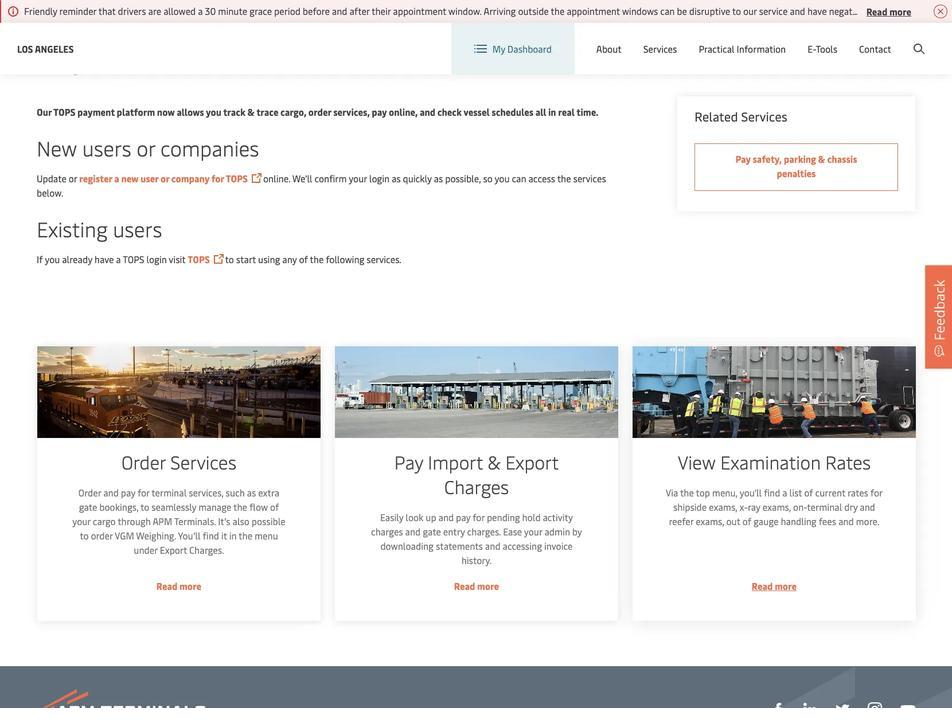 Task type: describe. For each thing, give the bounding box(es) containing it.
1 horizontal spatial have
[[807, 5, 827, 17]]

it
[[221, 529, 226, 542]]

also
[[232, 515, 249, 528]]

pay for pay import & export charges
[[394, 450, 423, 474]]

gauge
[[753, 515, 778, 528]]

1 horizontal spatial services,
[[333, 106, 370, 118]]

read more for order services
[[156, 580, 201, 592]]

you'll
[[177, 529, 200, 542]]

services.
[[367, 253, 401, 266]]

login inside the online. we'll confirm your login as quickly as possible, so you can access the services below.
[[369, 172, 389, 185]]

2 vertical spatial you
[[45, 253, 60, 266]]

outside
[[518, 5, 549, 17]]

users for new
[[82, 134, 131, 162]]

on
[[901, 5, 911, 17]]

tops right our
[[53, 106, 75, 118]]

import
[[427, 450, 482, 474]]

all
[[535, 106, 546, 118]]

0 vertical spatial can
[[660, 5, 675, 17]]

read for order services
[[156, 580, 177, 592]]

break bulk at port elizabeth usa image
[[632, 346, 915, 438]]

tops left online.
[[226, 172, 248, 185]]

1 horizontal spatial pay
[[372, 106, 387, 118]]

penalties
[[777, 167, 816, 180]]

tops left visit
[[123, 253, 144, 266]]

and right up
[[438, 511, 453, 524]]

x-
[[739, 501, 747, 513]]

facebook image
[[771, 703, 785, 708]]

more inside button
[[889, 5, 911, 17]]

1 horizontal spatial or
[[137, 134, 155, 162]]

rates
[[825, 450, 870, 474]]

for right company
[[211, 172, 224, 185]]

dashboard
[[507, 42, 552, 55]]

to left vgm
[[79, 529, 88, 542]]

create
[[868, 34, 894, 46]]

for inside easily look up and pay for pending hold activity charges and gate entry charges. ease your admin by downloading statements and accessing invoice history.
[[472, 511, 484, 524]]

and up more.
[[859, 501, 875, 513]]

login
[[838, 34, 860, 46]]

terminals.
[[174, 515, 215, 528]]

to start using any of the following services.
[[225, 253, 401, 266]]

export inside pay import & export charges
[[505, 450, 558, 474]]

pay inside the order and pay for terminal services, such as extra gate bookings, to seamlessly manage the flow of your cargo through apm terminals. it's also possible to order vgm weighing. you'll find it in the menu under export charges.
[[120, 486, 135, 499]]

impacts
[[866, 5, 899, 17]]

service
[[759, 5, 788, 17]]

view
[[677, 450, 715, 474]]

after
[[350, 5, 370, 17]]

a left the 30
[[198, 5, 203, 17]]

los angeles
[[17, 42, 74, 55]]

pay inside easily look up and pay for pending hold activity charges and gate entry charges. ease your admin by downloading statements and accessing invoice history.
[[455, 511, 470, 524]]

order services image
[[37, 346, 320, 438]]

schedules
[[492, 106, 533, 118]]

1 appointment from the left
[[393, 5, 446, 17]]

location
[[659, 33, 694, 46]]

menu
[[254, 529, 277, 542]]

a inside the via the top menu, you'll find a list of current rates for shipside exams, x-ray exams, on-terminal dry and reefer exams, out of gauge handling fees and more.
[[782, 486, 787, 499]]

e-tools button
[[808, 23, 837, 75]]

users for existing
[[113, 214, 162, 243]]

your inside the order and pay for terminal services, such as extra gate bookings, to seamlessly manage the flow of your cargo through apm terminals. it's also possible to order vgm weighing. you'll find it in the menu under export charges.
[[72, 515, 90, 528]]

statements
[[435, 540, 482, 552]]

out
[[726, 515, 740, 528]]

my dashboard button
[[474, 23, 552, 75]]

the right outside
[[551, 5, 565, 17]]

more for order services
[[179, 580, 201, 592]]

online.
[[263, 172, 290, 185]]

tops link
[[188, 253, 210, 266]]

read more button
[[866, 4, 911, 18]]

our tops payment platform now allows you track & trace cargo, order services, pay online, and check vessel schedules all in real time.
[[37, 106, 600, 118]]

find inside the via the top menu, you'll find a list of current rates for shipside exams, x-ray exams, on-terminal dry and reefer exams, out of gauge handling fees and more.
[[763, 486, 780, 499]]

& inside pay import & export charges
[[487, 450, 500, 474]]

via
[[665, 486, 678, 499]]

manage
[[198, 501, 231, 513]]

exams, left "out"
[[695, 515, 724, 528]]

pay import charges image
[[334, 346, 618, 438]]

top
[[695, 486, 709, 499]]

order services
[[121, 450, 236, 474]]

disruptive
[[689, 5, 730, 17]]

examination
[[720, 450, 820, 474]]

downloading
[[380, 540, 433, 552]]

bookings,
[[99, 501, 138, 513]]

more.
[[855, 515, 879, 528]]

linkedin__x28_alt_x29__3_ link
[[803, 702, 817, 708]]

online,
[[389, 106, 418, 118]]

login / create account
[[838, 34, 930, 46]]

order for order services
[[121, 450, 165, 474]]

apm
[[152, 515, 172, 528]]

be
[[677, 5, 687, 17]]

and right service
[[790, 5, 805, 17]]

2 horizontal spatial or
[[161, 172, 169, 185]]

1 horizontal spatial order
[[308, 106, 331, 118]]

read more for pay import & export charges
[[454, 580, 498, 592]]

of right list at the bottom of page
[[804, 486, 812, 499]]

exams, down menu,
[[708, 501, 737, 513]]

feedback
[[930, 279, 949, 340]]

register
[[79, 172, 112, 185]]

window.
[[448, 5, 482, 17]]

existing users
[[37, 214, 162, 243]]

login / create account link
[[816, 23, 930, 57]]

about button
[[596, 23, 622, 75]]

los angeles link
[[17, 42, 74, 56]]

using
[[258, 253, 280, 266]]

fees
[[818, 515, 836, 528]]

it's
[[218, 515, 230, 528]]

following
[[326, 253, 364, 266]]

minute
[[218, 5, 247, 17]]

parking
[[784, 153, 816, 165]]

order for order and pay for terminal services, such as extra gate bookings, to seamlessly manage the flow of your cargo through apm terminals. it's also possible to order vgm weighing. you'll find it in the menu under export charges.
[[78, 486, 101, 499]]

read inside button
[[866, 5, 887, 17]]

weighing.
[[136, 529, 175, 542]]

and left check
[[420, 106, 435, 118]]

e-tools
[[808, 42, 837, 55]]

export inside the order and pay for terminal services, such as extra gate bookings, to seamlessly manage the flow of your cargo through apm terminals. it's also possible to order vgm weighing. you'll find it in the menu under export charges.
[[159, 544, 187, 556]]

1 vertical spatial login
[[147, 253, 167, 266]]

and left after
[[332, 5, 347, 17]]

platform
[[117, 106, 155, 118]]

more for view examination rates
[[774, 580, 796, 592]]

wh
[[944, 5, 952, 17]]

payments
[[37, 31, 183, 76]]

account
[[896, 34, 930, 46]]

a down existing users
[[116, 253, 121, 266]]

update
[[37, 172, 66, 185]]

tops right visit
[[188, 253, 210, 266]]

activity
[[542, 511, 572, 524]]

entry
[[443, 525, 464, 538]]

existing
[[37, 214, 108, 243]]

my dashboard
[[493, 42, 552, 55]]

more for pay import & export charges
[[477, 580, 498, 592]]

angeles
[[35, 42, 74, 55]]

to left the start
[[225, 253, 234, 266]]

flow
[[249, 501, 267, 513]]

for inside the via the top menu, you'll find a list of current rates for shipside exams, x-ray exams, on-terminal dry and reefer exams, out of gauge handling fees and more.
[[870, 486, 882, 499]]

and down dry
[[838, 515, 853, 528]]

e-
[[808, 42, 816, 55]]



Task type: locate. For each thing, give the bounding box(es) containing it.
0 horizontal spatial or
[[69, 172, 77, 185]]

1 vertical spatial find
[[202, 529, 218, 542]]

2 horizontal spatial your
[[523, 525, 542, 538]]

0 horizontal spatial you
[[45, 253, 60, 266]]

export down you'll
[[159, 544, 187, 556]]

0 horizontal spatial have
[[95, 253, 114, 266]]

safety,
[[753, 153, 782, 165]]

their
[[372, 5, 391, 17]]

read more for view examination rates
[[751, 580, 796, 592]]

0 horizontal spatial export
[[159, 544, 187, 556]]

tops
[[53, 106, 75, 118], [226, 172, 248, 185], [123, 253, 144, 266], [188, 253, 210, 266]]

2 vertical spatial pay
[[455, 511, 470, 524]]

order inside the order and pay for terminal services, such as extra gate bookings, to seamlessly manage the flow of your cargo through apm terminals. it's also possible to order vgm weighing. you'll find it in the menu under export charges.
[[90, 529, 112, 542]]

as right quickly
[[434, 172, 443, 185]]

0 horizontal spatial order
[[90, 529, 112, 542]]

pay up entry
[[455, 511, 470, 524]]

pay safety, parking & chassis penalties
[[736, 153, 857, 180]]

about
[[596, 42, 622, 55]]

0 horizontal spatial order
[[78, 486, 101, 499]]

& left trace
[[247, 106, 255, 118]]

0 horizontal spatial gate
[[78, 501, 97, 513]]

register a new user or company for tops link
[[79, 172, 248, 185]]

as for possible,
[[434, 172, 443, 185]]

real
[[558, 106, 575, 118]]

cargo,
[[280, 106, 306, 118]]

0 vertical spatial gate
[[78, 501, 97, 513]]

find left it
[[202, 529, 218, 542]]

order inside the order and pay for terminal services, such as extra gate bookings, to seamlessly manage the flow of your cargo through apm terminals. it's also possible to order vgm weighing. you'll find it in the menu under export charges.
[[78, 486, 101, 499]]

0 horizontal spatial &
[[247, 106, 255, 118]]

0 vertical spatial terminal
[[151, 486, 186, 499]]

have left negative
[[807, 5, 827, 17]]

close alert image
[[934, 5, 947, 18]]

easily
[[380, 511, 403, 524]]

instagram image
[[868, 703, 882, 708]]

1 drivers from the left
[[118, 5, 146, 17]]

through
[[117, 515, 150, 528]]

and inside the order and pay for terminal services, such as extra gate bookings, to seamlessly manage the flow of your cargo through apm terminals. it's also possible to order vgm weighing. you'll find it in the menu under export charges.
[[103, 486, 118, 499]]

0 horizontal spatial pay
[[394, 450, 423, 474]]

as for extra
[[246, 486, 255, 499]]

users up register
[[82, 134, 131, 162]]

& right 'import'
[[487, 450, 500, 474]]

0 horizontal spatial your
[[72, 515, 90, 528]]

and up bookings,
[[103, 486, 118, 499]]

your inside the online. we'll confirm your login as quickly as possible, so you can access the services below.
[[349, 172, 367, 185]]

drivers
[[118, 5, 146, 17], [914, 5, 942, 17]]

invoice
[[544, 540, 572, 552]]

1 horizontal spatial as
[[392, 172, 401, 185]]

1 vertical spatial pay
[[394, 450, 423, 474]]

pay up bookings,
[[120, 486, 135, 499]]

appointment
[[393, 5, 446, 17], [567, 5, 620, 17]]

or right user
[[161, 172, 169, 185]]

and down charges. at the bottom of page
[[485, 540, 500, 552]]

more
[[889, 5, 911, 17], [179, 580, 201, 592], [477, 580, 498, 592], [774, 580, 796, 592]]

read for pay import & export charges
[[454, 580, 475, 592]]

you right if
[[45, 253, 60, 266]]

for inside the order and pay for terminal services, such as extra gate bookings, to seamlessly manage the flow of your cargo through apm terminals. it's also possible to order vgm weighing. you'll find it in the menu under export charges.
[[137, 486, 149, 499]]

1 vertical spatial services,
[[188, 486, 223, 499]]

history.
[[461, 554, 491, 567]]

0 horizontal spatial pay
[[120, 486, 135, 499]]

for up charges. at the bottom of page
[[472, 511, 484, 524]]

export up hold on the right of page
[[505, 450, 558, 474]]

switch location button
[[611, 33, 694, 46]]

easily look up and pay for pending hold activity charges and gate entry charges. ease your admin by downloading statements and accessing invoice history.
[[371, 511, 582, 567]]

0 horizontal spatial as
[[246, 486, 255, 499]]

1 vertical spatial pay
[[120, 486, 135, 499]]

terminal up fees
[[807, 501, 842, 513]]

services, inside the order and pay for terminal services, such as extra gate bookings, to seamlessly manage the flow of your cargo through apm terminals. it's also possible to order vgm weighing. you'll find it in the menu under export charges.
[[188, 486, 223, 499]]

such
[[225, 486, 244, 499]]

gate down up
[[422, 525, 440, 538]]

switch location
[[629, 33, 694, 46]]

1 horizontal spatial services
[[643, 42, 677, 55]]

of right any
[[299, 253, 308, 266]]

any
[[282, 253, 297, 266]]

1 vertical spatial order
[[90, 529, 112, 542]]

are
[[148, 5, 161, 17]]

terminal inside the order and pay for terminal services, such as extra gate bookings, to seamlessly manage the flow of your cargo through apm terminals. it's also possible to order vgm weighing. you'll find it in the menu under export charges.
[[151, 486, 186, 499]]

services, up manage
[[188, 486, 223, 499]]

tools
[[816, 42, 837, 55]]

1 vertical spatial can
[[512, 172, 526, 185]]

information
[[737, 42, 786, 55]]

the inside the online. we'll confirm your login as quickly as possible, so you can access the services below.
[[557, 172, 571, 185]]

ease
[[503, 525, 521, 538]]

rates
[[847, 486, 868, 499]]

to
[[732, 5, 741, 17], [225, 253, 234, 266], [140, 501, 149, 513], [79, 529, 88, 542]]

confirm
[[315, 172, 347, 185]]

0 horizontal spatial terminal
[[151, 486, 186, 499]]

0 vertical spatial you
[[206, 106, 221, 118]]

windows
[[622, 5, 658, 17]]

0 horizontal spatial login
[[147, 253, 167, 266]]

can inside the online. we'll confirm your login as quickly as possible, so you can access the services below.
[[512, 172, 526, 185]]

order up bookings,
[[121, 450, 165, 474]]

your down hold on the right of page
[[523, 525, 542, 538]]

or up user
[[137, 134, 155, 162]]

gate
[[78, 501, 97, 513], [422, 525, 440, 538]]

gate inside easily look up and pay for pending hold activity charges and gate entry charges. ease your admin by downloading statements and accessing invoice history.
[[422, 525, 440, 538]]

drivers left wh
[[914, 5, 942, 17]]

1 vertical spatial you
[[495, 172, 510, 185]]

drivers left the are
[[118, 5, 146, 17]]

1 vertical spatial export
[[159, 544, 187, 556]]

to up through
[[140, 501, 149, 513]]

already
[[62, 253, 92, 266]]

1 vertical spatial gate
[[422, 525, 440, 538]]

linkedin image
[[803, 703, 817, 708]]

update or
[[37, 172, 79, 185]]

friendly
[[24, 5, 57, 17]]

1 horizontal spatial export
[[505, 450, 558, 474]]

pending
[[486, 511, 519, 524]]

1 horizontal spatial order
[[121, 450, 165, 474]]

as left quickly
[[392, 172, 401, 185]]

0 vertical spatial have
[[807, 5, 827, 17]]

the right any
[[310, 253, 324, 266]]

pay safety, parking & chassis penalties link
[[695, 143, 898, 191]]

twitter image
[[836, 703, 849, 708]]

company
[[171, 172, 209, 185]]

gate inside the order and pay for terminal services, such as extra gate bookings, to seamlessly manage the flow of your cargo through apm terminals. it's also possible to order vgm weighing. you'll find it in the menu under export charges.
[[78, 501, 97, 513]]

order up cargo
[[78, 486, 101, 499]]

can left be
[[660, 5, 675, 17]]

in inside the order and pay for terminal services, such as extra gate bookings, to seamlessly manage the flow of your cargo through apm terminals. it's also possible to order vgm weighing. you'll find it in the menu under export charges.
[[229, 529, 236, 542]]

/
[[862, 34, 866, 46]]

so
[[483, 172, 493, 185]]

my
[[493, 42, 505, 55]]

negative
[[829, 5, 864, 17]]

for up bookings,
[[137, 486, 149, 499]]

can left access
[[512, 172, 526, 185]]

pay inside the pay safety, parking & chassis penalties
[[736, 153, 751, 165]]

services, left 'online,'
[[333, 106, 370, 118]]

1 horizontal spatial your
[[349, 172, 367, 185]]

quickly
[[403, 172, 432, 185]]

login left quickly
[[369, 172, 389, 185]]

your left cargo
[[72, 515, 90, 528]]

1 horizontal spatial pay
[[736, 153, 751, 165]]

companies
[[160, 134, 259, 162]]

0 vertical spatial users
[[82, 134, 131, 162]]

pay for pay safety, parking & chassis penalties
[[736, 153, 751, 165]]

2 vertical spatial &
[[487, 450, 500, 474]]

or right update
[[69, 172, 77, 185]]

0 horizontal spatial can
[[512, 172, 526, 185]]

our
[[37, 106, 52, 118]]

1 vertical spatial terminal
[[807, 501, 842, 513]]

chassis
[[827, 153, 857, 165]]

services for related services
[[741, 108, 787, 125]]

seamlessly
[[151, 501, 196, 513]]

in
[[548, 106, 556, 118], [229, 529, 236, 542]]

you inside the online. we'll confirm your login as quickly as possible, so you can access the services below.
[[495, 172, 510, 185]]

for right the rates
[[870, 486, 882, 499]]

0 horizontal spatial in
[[229, 529, 236, 542]]

and down the look
[[405, 525, 420, 538]]

0 vertical spatial export
[[505, 450, 558, 474]]

pay inside pay import & export charges
[[394, 450, 423, 474]]

admin
[[544, 525, 569, 538]]

you'll
[[739, 486, 761, 499]]

1 vertical spatial have
[[95, 253, 114, 266]]

of inside the order and pay for terminal services, such as extra gate bookings, to seamlessly manage the flow of your cargo through apm terminals. it's also possible to order vgm weighing. you'll find it in the menu under export charges.
[[269, 501, 278, 513]]

services for order services
[[170, 450, 236, 474]]

1 horizontal spatial drivers
[[914, 5, 942, 17]]

exams, up gauge
[[762, 501, 790, 513]]

login left visit
[[147, 253, 167, 266]]

the up also
[[233, 501, 247, 513]]

extra
[[258, 486, 279, 499]]

the inside the via the top menu, you'll find a list of current rates for shipside exams, x-ray exams, on-terminal dry and reefer exams, out of gauge handling fees and more.
[[680, 486, 693, 499]]

order down cargo
[[90, 529, 112, 542]]

vgm
[[114, 529, 133, 542]]

1 horizontal spatial can
[[660, 5, 675, 17]]

order
[[121, 450, 165, 474], [78, 486, 101, 499]]

0 horizontal spatial appointment
[[393, 5, 446, 17]]

0 vertical spatial services
[[643, 42, 677, 55]]

reminder
[[59, 5, 96, 17]]

0 horizontal spatial services
[[170, 450, 236, 474]]

read for view examination rates
[[751, 580, 772, 592]]

terminal
[[151, 486, 186, 499], [807, 501, 842, 513]]

you right the so
[[495, 172, 510, 185]]

0 horizontal spatial find
[[202, 529, 218, 542]]

2 drivers from the left
[[914, 5, 942, 17]]

0 horizontal spatial services,
[[188, 486, 223, 499]]

1 horizontal spatial &
[[487, 450, 500, 474]]

practical
[[699, 42, 735, 55]]

appointment up about dropdown button
[[567, 5, 620, 17]]

list
[[789, 486, 801, 499]]

0 vertical spatial find
[[763, 486, 780, 499]]

1 horizontal spatial you
[[206, 106, 221, 118]]

user
[[141, 172, 159, 185]]

that
[[98, 5, 116, 17]]

to left 'our'
[[732, 5, 741, 17]]

under
[[133, 544, 157, 556]]

1 vertical spatial order
[[78, 486, 101, 499]]

users
[[82, 134, 131, 162], [113, 214, 162, 243]]

hold
[[522, 511, 540, 524]]

vessel
[[464, 106, 490, 118]]

in right it
[[229, 529, 236, 542]]

1 horizontal spatial login
[[369, 172, 389, 185]]

& left chassis
[[818, 153, 825, 165]]

as inside the order and pay for terminal services, such as extra gate bookings, to seamlessly manage the flow of your cargo through apm terminals. it's also possible to order vgm weighing. you'll find it in the menu under export charges.
[[246, 486, 255, 499]]

charges
[[444, 474, 508, 499]]

possible,
[[445, 172, 481, 185]]

pay left 'online,'
[[372, 106, 387, 118]]

the down also
[[238, 529, 252, 542]]

2 horizontal spatial &
[[818, 153, 825, 165]]

new users or companies
[[37, 134, 259, 162]]

order right cargo,
[[308, 106, 331, 118]]

if you already have a tops login visit
[[37, 253, 188, 266]]

1 vertical spatial &
[[818, 153, 825, 165]]

2 horizontal spatial you
[[495, 172, 510, 185]]

by
[[572, 525, 582, 538]]

1 vertical spatial users
[[113, 214, 162, 243]]

youtube image
[[900, 705, 915, 708]]

gate up cargo
[[78, 501, 97, 513]]

1 horizontal spatial find
[[763, 486, 780, 499]]

practical information button
[[699, 23, 786, 75]]

the right access
[[557, 172, 571, 185]]

pay left 'import'
[[394, 450, 423, 474]]

apmt footer logo image
[[37, 689, 205, 708]]

2 horizontal spatial pay
[[455, 511, 470, 524]]

as up 'flow'
[[246, 486, 255, 499]]

we'll
[[292, 172, 312, 185]]

visit
[[169, 253, 185, 266]]

friendly reminder that drivers are allowed a 30 minute grace period before and after their appointment window. arriving outside the appointment windows can be disruptive to our service and have negative impacts on drivers wh
[[24, 5, 952, 17]]

find inside the order and pay for terminal services, such as extra gate bookings, to seamlessly manage the flow of your cargo through apm terminals. it's also possible to order vgm weighing. you'll find it in the menu under export charges.
[[202, 529, 218, 542]]

0 vertical spatial in
[[548, 106, 556, 118]]

1 horizontal spatial appointment
[[567, 5, 620, 17]]

2 appointment from the left
[[567, 5, 620, 17]]

2 vertical spatial services
[[170, 450, 236, 474]]

terminal up seamlessly
[[151, 486, 186, 499]]

related services
[[695, 108, 787, 125]]

or
[[137, 134, 155, 162], [69, 172, 77, 185], [161, 172, 169, 185]]

& inside the pay safety, parking & chassis penalties
[[818, 153, 825, 165]]

your right confirm
[[349, 172, 367, 185]]

1 horizontal spatial gate
[[422, 525, 440, 538]]

2 horizontal spatial services
[[741, 108, 787, 125]]

0 vertical spatial &
[[247, 106, 255, 118]]

of right "out"
[[742, 515, 751, 528]]

of down extra
[[269, 501, 278, 513]]

charges.
[[189, 544, 223, 556]]

of
[[299, 253, 308, 266], [804, 486, 812, 499], [269, 501, 278, 513], [742, 515, 751, 528]]

0 vertical spatial pay
[[736, 153, 751, 165]]

users up if you already have a tops login visit
[[113, 214, 162, 243]]

0 horizontal spatial drivers
[[118, 5, 146, 17]]

1 horizontal spatial in
[[548, 106, 556, 118]]

0 vertical spatial login
[[369, 172, 389, 185]]

your inside easily look up and pay for pending hold activity charges and gate entry charges. ease your admin by downloading statements and accessing invoice history.
[[523, 525, 542, 538]]

2 horizontal spatial as
[[434, 172, 443, 185]]

global
[[731, 34, 757, 46]]

1 vertical spatial in
[[229, 529, 236, 542]]

pay left safety,
[[736, 153, 751, 165]]

find right you'll on the bottom right of the page
[[763, 486, 780, 499]]

charges
[[371, 525, 402, 538]]

1 horizontal spatial terminal
[[807, 501, 842, 513]]

appointment right 'their' on the top of page
[[393, 5, 446, 17]]

0 vertical spatial pay
[[372, 106, 387, 118]]

order
[[308, 106, 331, 118], [90, 529, 112, 542]]

trace
[[256, 106, 278, 118]]

you left the track
[[206, 106, 221, 118]]

0 vertical spatial services,
[[333, 106, 370, 118]]

have right already
[[95, 253, 114, 266]]

in right "all"
[[548, 106, 556, 118]]

a left list at the bottom of page
[[782, 486, 787, 499]]

access
[[528, 172, 555, 185]]

1 vertical spatial services
[[741, 108, 787, 125]]

0 vertical spatial order
[[308, 106, 331, 118]]

the up "shipside"
[[680, 486, 693, 499]]

menu,
[[712, 486, 737, 499]]

terminal inside the via the top menu, you'll find a list of current rates for shipside exams, x-ray exams, on-terminal dry and reefer exams, out of gauge handling fees and more.
[[807, 501, 842, 513]]

track
[[223, 106, 245, 118]]

a left 'new'
[[114, 172, 119, 185]]

0 vertical spatial order
[[121, 450, 165, 474]]

handling
[[780, 515, 816, 528]]



Task type: vqa. For each thing, say whether or not it's contained in the screenshot.
rightmost have
yes



